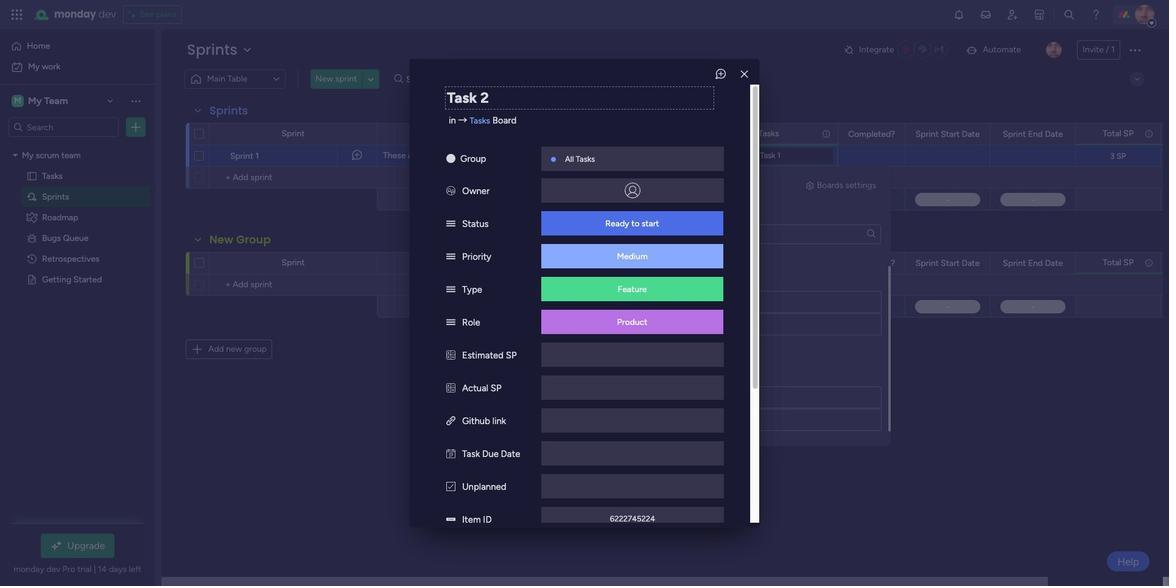 Task type: locate. For each thing, give the bounding box(es) containing it.
add
[[208, 344, 224, 355]]

new group
[[210, 232, 271, 247]]

monday for monday dev
[[54, 7, 96, 21]]

0 vertical spatial all tasks
[[565, 155, 595, 164]]

Sprint Goals field
[[442, 257, 495, 270]]

0 vertical spatial new
[[316, 74, 333, 84]]

v2 status image left role
[[446, 317, 455, 328]]

Sprint Timeline field
[[626, 257, 689, 270]]

tasks for all tasks
[[670, 347, 691, 358]]

tasks
[[694, 180, 716, 191], [706, 252, 727, 263], [670, 347, 691, 358]]

group inside 'popup button'
[[679, 74, 704, 84]]

0 vertical spatial sprint start date field
[[913, 128, 984, 141]]

0 horizontal spatial list box
[[0, 142, 155, 454]]

1 vertical spatial sprint start date field
[[913, 257, 984, 270]]

task 2 down person
[[447, 89, 489, 106]]

1 vertical spatial tasks
[[706, 252, 727, 263]]

Completed? field
[[846, 128, 899, 141], [846, 257, 899, 270]]

expand image
[[1133, 74, 1143, 84]]

dev left the see
[[98, 7, 116, 21]]

Search in workspace field
[[26, 120, 102, 134]]

2 inside dialog
[[480, 89, 489, 106]]

new sprint button
[[311, 69, 362, 89]]

sprints for sprints field
[[210, 103, 248, 118]]

1
[[1112, 44, 1116, 55], [256, 151, 259, 161], [778, 151, 781, 160], [591, 194, 595, 205], [706, 298, 709, 307]]

1 vertical spatial sprints
[[210, 103, 248, 118]]

None search field
[[657, 225, 882, 244]]

group by button
[[660, 69, 722, 89]]

these
[[383, 151, 406, 161]]

my work option
[[7, 57, 148, 77]]

0 vertical spatial /
[[1107, 44, 1110, 55]]

2 total sp from the top
[[1104, 257, 1135, 268]]

1 v2 status image from the top
[[446, 219, 455, 230]]

choose
[[657, 180, 691, 191]]

2 dapulse numbers column image from the top
[[446, 383, 455, 394]]

1 vertical spatial dapulse numbers column image
[[446, 383, 455, 394]]

table
[[228, 74, 248, 84]]

all inside task 2 dialog
[[565, 155, 574, 164]]

1 vertical spatial group
[[460, 153, 486, 164]]

0 vertical spatial dapulse numbers column image
[[446, 350, 455, 361]]

all tasks down all tasks
[[659, 368, 696, 380]]

dev left pro
[[46, 565, 60, 575]]

close image
[[741, 70, 749, 79]]

→
[[458, 115, 467, 126]]

0 horizontal spatial task 1
[[689, 298, 709, 307]]

task due date
[[462, 449, 520, 460]]

Sprint End Date field
[[1001, 128, 1067, 141], [1001, 257, 1067, 270]]

in → tasks board
[[449, 115, 517, 126]]

1 vertical spatial total sp
[[1104, 257, 1135, 268]]

1 vertical spatial monday
[[14, 565, 44, 575]]

v2 search image
[[395, 72, 404, 86]]

dapulse numbers column image left estimated
[[446, 350, 455, 361]]

new
[[316, 74, 333, 84], [210, 232, 234, 247]]

0 vertical spatial my
[[28, 62, 40, 72]]

0 horizontal spatial dev
[[46, 565, 60, 575]]

0 vertical spatial task 1
[[760, 151, 781, 160]]

tasks for choose tasks
[[694, 180, 716, 191]]

2 vertical spatial v2 status image
[[446, 317, 455, 328]]

1 end from the top
[[1029, 129, 1044, 139]]

2 completed? field from the top
[[846, 257, 899, 270]]

0 vertical spatial v2 status image
[[446, 219, 455, 230]]

0 horizontal spatial task 2
[[447, 89, 489, 106]]

sprints inside field
[[210, 103, 248, 118]]

Sprints field
[[207, 103, 251, 119]]

0 vertical spatial total sp field
[[1101, 127, 1138, 140]]

estimated sp
[[462, 350, 517, 361]]

all tasks
[[657, 347, 691, 358]]

team
[[61, 150, 81, 160]]

select product image
[[11, 9, 23, 21]]

completed?
[[849, 129, 896, 139], [849, 258, 896, 268]]

tasks link
[[470, 115, 490, 126]]

connected
[[657, 252, 703, 263]]

0 vertical spatial sprints
[[187, 40, 238, 60]]

0 vertical spatial total sp
[[1104, 128, 1135, 139]]

2
[[480, 89, 489, 106], [706, 393, 710, 402]]

0 vertical spatial sprint end date field
[[1001, 128, 1067, 141]]

/
[[1107, 44, 1110, 55], [587, 194, 590, 205], [586, 301, 589, 312]]

1 horizontal spatial new
[[316, 74, 333, 84]]

0 vertical spatial completed? field
[[846, 128, 899, 141]]

group inside task 2 dialog
[[460, 153, 486, 164]]

1 vertical spatial total
[[1104, 257, 1122, 268]]

0 vertical spatial end
[[1029, 129, 1044, 139]]

Total SP field
[[1101, 127, 1138, 140], [1101, 256, 1138, 270]]

v2 status image left status
[[446, 219, 455, 230]]

integrate button
[[839, 37, 957, 63]]

2 vertical spatial group
[[236, 232, 271, 247]]

home link
[[7, 37, 148, 56]]

dapulse numbers column image left "actual"
[[446, 383, 455, 394]]

dapulse date column image
[[446, 449, 455, 460]]

trial
[[77, 565, 92, 575]]

0 vertical spatial tasks
[[694, 180, 716, 191]]

actual sp
[[462, 383, 502, 394]]

my left the work
[[28, 62, 40, 72]]

v2 status image for role
[[446, 317, 455, 328]]

james peterson image
[[1136, 5, 1155, 24]]

dev
[[98, 7, 116, 21], [46, 565, 60, 575]]

sprints up roadmap
[[42, 191, 69, 202]]

1 horizontal spatial monday
[[54, 7, 96, 21]]

james peterson image
[[1047, 42, 1063, 58]]

0 horizontal spatial new
[[210, 232, 234, 247]]

task 2 inside dialog
[[447, 89, 489, 106]]

connected tasks
[[657, 252, 727, 263]]

2 sprint start date field from the top
[[913, 257, 984, 270]]

monday left pro
[[14, 565, 44, 575]]

1 vertical spatial task 1
[[689, 298, 709, 307]]

2 v2 status image from the top
[[446, 284, 455, 295]]

home
[[27, 41, 50, 51]]

tasks inside in → tasks board
[[470, 115, 490, 126]]

0 vertical spatial task 2
[[447, 89, 489, 106]]

0 for 0 / 0
[[579, 301, 584, 312]]

sprint
[[282, 129, 305, 139], [916, 129, 939, 139], [1004, 129, 1027, 139], [230, 151, 253, 161], [282, 258, 305, 268], [445, 258, 469, 268], [629, 258, 652, 268], [916, 258, 939, 268], [1004, 258, 1027, 268]]

1 vertical spatial my
[[28, 95, 42, 107]]

my scrum team
[[22, 150, 81, 160]]

my inside workspace selection element
[[28, 95, 42, 107]]

dev for monday dev pro trial | 14 days left
[[46, 565, 60, 575]]

v2 status image
[[446, 219, 455, 230], [446, 284, 455, 295], [446, 317, 455, 328]]

angle down image
[[368, 75, 374, 84]]

1 vertical spatial sprint start date
[[916, 258, 981, 268]]

my for my work
[[28, 62, 40, 72]]

3 v2 status image from the top
[[446, 317, 455, 328]]

0 vertical spatial sprint end date
[[1004, 129, 1064, 139]]

person button
[[447, 69, 500, 89]]

2 vertical spatial /
[[586, 301, 589, 312]]

1 vertical spatial task 2
[[689, 393, 710, 402]]

list box containing all tasks
[[648, 241, 891, 432]]

public board image
[[26, 170, 38, 182]]

2 sprint start date from the top
[[916, 258, 981, 268]]

choose tasks
[[657, 180, 716, 191]]

sprints for sprints button
[[187, 40, 238, 60]]

3
[[1111, 151, 1116, 161]]

dev for monday dev
[[98, 7, 116, 21]]

my right workspace image
[[28, 95, 42, 107]]

pro
[[63, 565, 75, 575]]

2 vertical spatial sprints
[[42, 191, 69, 202]]

1 dapulse numbers column image from the top
[[446, 350, 455, 361]]

1 total sp from the top
[[1104, 128, 1135, 139]]

0 horizontal spatial monday
[[14, 565, 44, 575]]

all
[[565, 155, 574, 164], [659, 272, 670, 284], [657, 347, 668, 358], [659, 368, 670, 380]]

sprint goals
[[445, 258, 492, 268]]

bugs
[[42, 233, 61, 243]]

github
[[462, 416, 490, 427]]

/ inside button
[[1107, 44, 1110, 55]]

automate button
[[962, 40, 1027, 60]]

1 vertical spatial 2
[[706, 393, 710, 402]]

settings
[[846, 180, 877, 191]]

new for new group
[[210, 232, 234, 247]]

hide button
[[611, 69, 656, 89]]

id
[[483, 515, 492, 526]]

/ for invite / 1
[[1107, 44, 1110, 55]]

boards settings
[[818, 180, 877, 191]]

1 vertical spatial tasks field
[[756, 256, 783, 270]]

list box
[[0, 142, 155, 454], [648, 241, 891, 432]]

0 vertical spatial tasks field
[[756, 127, 783, 140]]

the
[[422, 151, 435, 161]]

sprints up main
[[187, 40, 238, 60]]

1 horizontal spatial 2
[[706, 393, 710, 402]]

2 vertical spatial my
[[22, 150, 34, 160]]

team
[[44, 95, 68, 107]]

0 vertical spatial total
[[1104, 128, 1122, 139]]

0 vertical spatial sprint start date
[[916, 129, 981, 139]]

1 vertical spatial completed? field
[[846, 257, 899, 270]]

link
[[492, 416, 506, 427]]

dapulse numbers column image
[[446, 350, 455, 361], [446, 383, 455, 394]]

monday up home link
[[54, 7, 96, 21]]

roadmap
[[42, 212, 78, 222]]

2 total from the top
[[1104, 257, 1122, 268]]

Sprint Start Date field
[[913, 128, 984, 141], [913, 257, 984, 270]]

0 vertical spatial monday
[[54, 7, 96, 21]]

total
[[1104, 128, 1122, 139], [1104, 257, 1122, 268]]

option
[[0, 144, 155, 147]]

home option
[[7, 37, 148, 56]]

sprints down "main table"
[[210, 103, 248, 118]]

queue
[[63, 233, 89, 243]]

0 vertical spatial dev
[[98, 7, 116, 21]]

v2 multiple person column image
[[446, 186, 455, 197]]

1 sprint end date from the top
[[1004, 129, 1064, 139]]

0 horizontal spatial 2
[[480, 89, 489, 106]]

type
[[462, 284, 482, 295]]

due
[[482, 449, 499, 460]]

my right caret down icon
[[22, 150, 34, 160]]

task 1
[[760, 151, 781, 160], [689, 298, 709, 307]]

1 vertical spatial new
[[210, 232, 234, 247]]

task 2 down all tasks
[[689, 393, 710, 402]]

task 2 dialog
[[410, 59, 760, 587]]

1 horizontal spatial group
[[460, 153, 486, 164]]

group inside field
[[236, 232, 271, 247]]

v2 pulse id image
[[446, 515, 455, 526]]

1 vertical spatial total sp field
[[1101, 256, 1138, 270]]

v2 link column image
[[446, 416, 455, 427]]

0 vertical spatial completed?
[[849, 129, 896, 139]]

date
[[963, 129, 981, 139], [1046, 129, 1064, 139], [963, 258, 981, 268], [1046, 258, 1064, 268], [501, 449, 520, 460]]

new inside button
[[316, 74, 333, 84]]

v2 status image left "type"
[[446, 284, 455, 295]]

1 vertical spatial v2 status image
[[446, 284, 455, 295]]

all tasks up 0 / 1
[[565, 155, 595, 164]]

0 / 0
[[579, 301, 596, 312]]

column information image
[[822, 129, 832, 139], [1145, 129, 1155, 139], [1145, 258, 1155, 268]]

1 vertical spatial end
[[1029, 258, 1044, 268]]

column information image for sprints
[[822, 129, 832, 139]]

column information image for new group
[[1145, 258, 1155, 268]]

1 vertical spatial sprint end date
[[1004, 258, 1064, 268]]

1 horizontal spatial list box
[[648, 241, 891, 432]]

update feed image
[[980, 9, 993, 21]]

1 vertical spatial completed?
[[849, 258, 896, 268]]

0 vertical spatial 2
[[480, 89, 489, 106]]

1 vertical spatial start
[[942, 258, 960, 268]]

ready
[[606, 218, 629, 229]]

github link
[[462, 416, 506, 427]]

monday marketplace image
[[1034, 9, 1046, 21]]

new inside field
[[210, 232, 234, 247]]

1 vertical spatial sprint end date field
[[1001, 257, 1067, 270]]

2 end from the top
[[1029, 258, 1044, 268]]

started
[[73, 274, 102, 285]]

Tasks field
[[756, 127, 783, 140], [756, 256, 783, 270]]

0 horizontal spatial group
[[236, 232, 271, 247]]

1 vertical spatial all tasks
[[659, 272, 696, 284]]

v2 sun image
[[446, 153, 455, 164]]

notifications image
[[954, 9, 966, 21]]

group
[[679, 74, 704, 84], [460, 153, 486, 164], [236, 232, 271, 247]]

1 sprint end date field from the top
[[1001, 128, 1067, 141]]

1 vertical spatial dev
[[46, 565, 60, 575]]

end
[[1029, 129, 1044, 139], [1029, 258, 1044, 268]]

0 for 0 / 1
[[580, 194, 585, 205]]

by
[[706, 74, 715, 84]]

my inside option
[[28, 62, 40, 72]]

caret down image
[[13, 151, 18, 159]]

work
[[42, 62, 60, 72]]

0 vertical spatial start
[[942, 129, 960, 139]]

monday dev
[[54, 7, 116, 21]]

1 horizontal spatial dev
[[98, 7, 116, 21]]

unplanned
[[462, 482, 506, 493]]

v2 checkbox image
[[446, 482, 455, 493]]

owner
[[462, 186, 490, 197]]

boards
[[818, 180, 844, 191]]

my for my scrum team
[[22, 150, 34, 160]]

2 horizontal spatial group
[[679, 74, 704, 84]]

invite members image
[[1007, 9, 1019, 21]]

0 vertical spatial group
[[679, 74, 704, 84]]

2 vertical spatial tasks
[[670, 347, 691, 358]]

1 vertical spatial /
[[587, 194, 590, 205]]

group for group by
[[679, 74, 704, 84]]

v2 status image for status
[[446, 219, 455, 230]]

list box containing my scrum team
[[0, 142, 155, 454]]

days
[[109, 565, 127, 575]]

all tasks down timeline
[[659, 272, 696, 284]]



Task type: describe. For each thing, give the bounding box(es) containing it.
sprint
[[336, 74, 357, 84]]

m
[[14, 96, 21, 106]]

status
[[462, 219, 489, 230]]

new for new sprint
[[316, 74, 333, 84]]

main table
[[207, 74, 248, 84]]

2 vertical spatial all tasks
[[659, 368, 696, 380]]

main table button
[[185, 69, 286, 89]]

hide
[[631, 74, 649, 84]]

left
[[129, 565, 142, 575]]

my for my team
[[28, 95, 42, 107]]

search everything image
[[1064, 9, 1076, 21]]

automate
[[984, 44, 1022, 55]]

person
[[466, 74, 492, 84]]

item id
[[462, 515, 492, 526]]

item
[[462, 515, 481, 526]]

|
[[94, 565, 96, 575]]

these are the sprints goals
[[383, 151, 485, 161]]

1 horizontal spatial task 2
[[689, 393, 710, 402]]

see
[[140, 9, 154, 19]]

public board image
[[26, 274, 38, 285]]

bugs queue
[[42, 233, 89, 243]]

1 completed? from the top
[[849, 129, 896, 139]]

role
[[462, 317, 480, 328]]

see plans
[[140, 9, 177, 19]]

2 sprint end date from the top
[[1004, 258, 1064, 268]]

sort
[[584, 74, 600, 84]]

0 for 0
[[875, 301, 881, 312]]

1 sprint start date field from the top
[[913, 128, 984, 141]]

sprints
[[437, 151, 463, 161]]

sprint timeline
[[629, 258, 686, 268]]

/ for 0 / 1
[[587, 194, 590, 205]]

sort button
[[565, 69, 608, 89]]

0 / 1
[[580, 194, 595, 205]]

new
[[226, 344, 242, 355]]

1 sprint start date from the top
[[916, 129, 981, 139]]

goals
[[471, 258, 492, 268]]

v2 status image for type
[[446, 284, 455, 295]]

2 tasks field from the top
[[756, 256, 783, 270]]

monday dev pro trial | 14 days left
[[14, 565, 142, 575]]

group by
[[679, 74, 715, 84]]

2 sprint end date field from the top
[[1001, 257, 1067, 270]]

add new group button
[[186, 340, 272, 360]]

product
[[617, 317, 648, 327]]

goals
[[465, 151, 485, 161]]

help button
[[1108, 552, 1150, 572]]

group for group
[[460, 153, 486, 164]]

2 total sp field from the top
[[1101, 256, 1138, 270]]

group
[[244, 344, 267, 355]]

are
[[408, 151, 420, 161]]

see plans button
[[123, 5, 182, 24]]

main
[[207, 74, 225, 84]]

my work link
[[7, 57, 148, 77]]

/ for 0 / 0
[[586, 301, 589, 312]]

tasks for connected tasks
[[706, 252, 727, 263]]

scrum
[[36, 150, 59, 160]]

upgrade button
[[41, 534, 115, 559]]

v2 status image
[[446, 252, 455, 263]]

add new group
[[208, 344, 267, 355]]

help image
[[1091, 9, 1103, 21]]

3 sp
[[1111, 151, 1127, 161]]

retrospectives
[[42, 253, 100, 264]]

dapulse numbers column image for actual sp
[[446, 383, 455, 394]]

New Group field
[[207, 232, 274, 248]]

workspace image
[[12, 94, 24, 108]]

2 start from the top
[[942, 258, 960, 268]]

Active? field
[[570, 257, 605, 270]]

arrow down image
[[546, 72, 561, 87]]

1 tasks field from the top
[[756, 127, 783, 140]]

priority
[[462, 252, 491, 263]]

Search or add task search field
[[657, 225, 882, 244]]

invite
[[1083, 44, 1105, 55]]

dapulse numbers column image for estimated sp
[[446, 350, 455, 361]]

1 total from the top
[[1104, 128, 1122, 139]]

estimated
[[462, 350, 504, 361]]

timeline
[[654, 258, 686, 268]]

integrate
[[860, 44, 895, 55]]

getting started
[[42, 274, 102, 285]]

ready to start
[[606, 218, 659, 229]]

to
[[632, 218, 640, 229]]

1 completed? field from the top
[[846, 128, 899, 141]]

my work
[[28, 62, 60, 72]]

start
[[642, 218, 659, 229]]

1 total sp field from the top
[[1101, 127, 1138, 140]]

monday for monday dev pro trial | 14 days left
[[14, 565, 44, 575]]

board
[[493, 115, 517, 126]]

Search field
[[404, 71, 440, 88]]

new sprint
[[316, 74, 357, 84]]

1 horizontal spatial task 1
[[760, 151, 781, 160]]

my team
[[28, 95, 68, 107]]

sprints button
[[185, 40, 257, 60]]

14
[[98, 565, 107, 575]]

feature
[[618, 284, 647, 295]]

workspace selection element
[[12, 94, 70, 108]]

getting
[[42, 274, 71, 285]]

1 inside button
[[1112, 44, 1116, 55]]

filter button
[[503, 69, 561, 89]]

help
[[1118, 556, 1140, 568]]

2 completed? from the top
[[849, 258, 896, 268]]

plans
[[156, 9, 177, 19]]

invite / 1 button
[[1078, 40, 1121, 60]]

all tasks inside task 2 dialog
[[565, 155, 595, 164]]

filter
[[523, 74, 542, 84]]

date inside task 2 dialog
[[501, 449, 520, 460]]

1 start from the top
[[942, 129, 960, 139]]

medium
[[617, 251, 648, 262]]



Task type: vqa. For each thing, say whether or not it's contained in the screenshot.
integrations:
no



